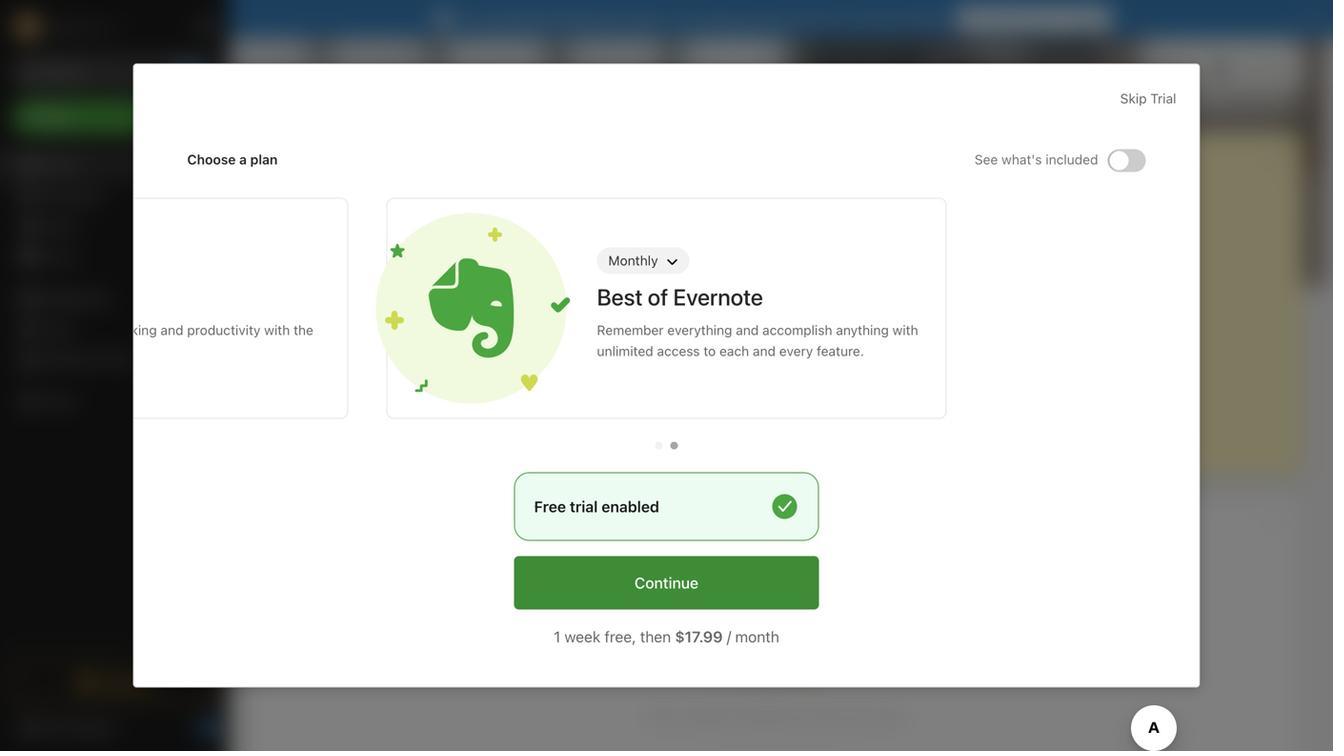 Task type: describe. For each thing, give the bounding box(es) containing it.
and right each
[[753, 343, 776, 359]]

trash link
[[0, 386, 228, 417]]

/
[[727, 628, 731, 646]]

enhance
[[0, 322, 51, 338]]

skip
[[1121, 91, 1147, 106]]

good afternoon, noah!
[[252, 57, 442, 80]]

new
[[343, 353, 371, 371]]

free:
[[630, 11, 662, 27]]

the inside "enhance your note-taking and productivity with the must-have features."
[[294, 322, 314, 338]]

note-
[[86, 322, 119, 338]]

remember everything and accomplish anything with unlimited access to each and every feature.
[[597, 322, 919, 359]]

notes button
[[263, 147, 334, 170]]

sync
[[669, 11, 699, 27]]

month
[[735, 628, 780, 646]]

notes inside tree
[[42, 218, 78, 234]]

unlimited
[[597, 343, 654, 359]]

scratch pad button
[[980, 148, 1077, 171]]

and inside "enhance your note-taking and productivity with the must-have features."
[[161, 322, 183, 338]]

trash
[[42, 393, 76, 409]]

tab for second tab list from the bottom of the page
[[267, 179, 310, 198]]

all
[[747, 11, 761, 27]]

anything
[[836, 322, 889, 338]]

for for free:
[[609, 11, 627, 27]]

tab list containing audio
[[255, 545, 1299, 564]]

audio tab
[[512, 545, 547, 564]]

what's
[[1002, 152, 1042, 167]]

me
[[118, 351, 137, 367]]

everything
[[668, 322, 732, 338]]

notes link
[[0, 211, 228, 241]]

feature.
[[817, 343, 864, 359]]

try
[[468, 11, 488, 27]]

note
[[374, 353, 404, 371]]

2023
[[1141, 62, 1169, 75]]

free
[[534, 497, 566, 516]]

skip trial
[[1121, 91, 1177, 106]]

choose a plan
[[187, 152, 278, 167]]

0 horizontal spatial with
[[89, 351, 115, 367]]

remember
[[597, 322, 664, 338]]

tab for tab list containing audio
[[267, 545, 329, 564]]

scratch
[[984, 151, 1046, 167]]

customize button
[[1199, 53, 1303, 84]]

notebooks link
[[0, 283, 228, 314]]

tree containing home
[[0, 150, 229, 646]]

save useful information from the web.
[[647, 708, 908, 726]]

week
[[565, 628, 601, 646]]

free trial enabled
[[534, 497, 659, 516]]

scratch pad
[[984, 151, 1077, 167]]

try evernote personal for free: sync across all your devices. cancel anytime.
[[468, 11, 948, 27]]

included
[[1046, 152, 1099, 167]]

7
[[1058, 11, 1066, 27]]

it
[[995, 11, 1004, 27]]

then
[[640, 628, 671, 646]]

1 week free, then $17.99 / month
[[554, 628, 780, 646]]

home link
[[0, 150, 229, 180]]

upgrade
[[98, 675, 155, 690]]

from
[[813, 708, 845, 726]]

get it free for 7 days
[[969, 11, 1100, 27]]

essentials
[[0, 283, 101, 310]]

your inside "enhance your note-taking and productivity with the must-have features."
[[55, 322, 82, 338]]

plan
[[250, 152, 278, 167]]

home
[[42, 157, 78, 173]]

create new note button
[[268, 215, 432, 461]]

tags button
[[0, 314, 228, 344]]

noah!
[[392, 57, 442, 80]]

tasks button
[[0, 241, 228, 272]]

days
[[1069, 11, 1100, 27]]

a
[[239, 152, 247, 167]]

information
[[730, 708, 809, 726]]

every
[[780, 343, 813, 359]]

expand notebooks image
[[5, 291, 20, 306]]

each
[[720, 343, 749, 359]]



Task type: vqa. For each thing, say whether or not it's contained in the screenshot.
Shared with Me LINK
yes



Task type: locate. For each thing, give the bounding box(es) containing it.
with inside remember everything and accomplish anything with unlimited access to each and every feature.
[[893, 322, 919, 338]]

tab list
[[255, 179, 941, 198], [255, 545, 1299, 564]]

and right "taking"
[[161, 322, 183, 338]]

continue button
[[514, 556, 819, 609]]

tags
[[43, 321, 72, 337]]

shared with me
[[42, 351, 137, 367]]

pad
[[1050, 151, 1077, 167]]

for left 7
[[1036, 11, 1055, 27]]

audio
[[512, 545, 547, 560]]

emails
[[570, 545, 610, 560]]

0 horizontal spatial your
[[55, 322, 82, 338]]

0 vertical spatial the
[[294, 322, 314, 338]]

1 horizontal spatial for
[[1036, 11, 1055, 27]]

the right from
[[849, 708, 871, 726]]

0 horizontal spatial notes
[[42, 218, 78, 234]]

notes inside button
[[267, 150, 312, 166]]

tab inside tab list
[[267, 545, 329, 564]]

notes
[[267, 150, 312, 166], [42, 218, 78, 234]]

features.
[[68, 343, 122, 359]]

taking
[[119, 322, 157, 338]]

cancel
[[850, 11, 892, 27]]

monthly
[[609, 252, 658, 268]]

afternoon,
[[302, 57, 388, 80]]

shortcuts
[[43, 188, 103, 203]]

notebooks
[[43, 290, 110, 306]]

1 vertical spatial notes
[[42, 218, 78, 234]]

with right anything
[[893, 322, 919, 338]]

shared
[[42, 351, 86, 367]]

enabled
[[602, 497, 659, 516]]

tasks
[[42, 249, 77, 264]]

of
[[648, 283, 668, 310]]

2 tab list from the top
[[255, 545, 1299, 564]]

personal
[[551, 11, 606, 27]]

0 horizontal spatial the
[[294, 322, 314, 338]]

free,
[[605, 628, 636, 646]]

with left me
[[89, 351, 115, 367]]

emails tab
[[570, 545, 610, 564]]

see
[[975, 152, 998, 167]]

continue
[[635, 574, 699, 592]]

0 vertical spatial notes
[[267, 150, 312, 166]]

free
[[1007, 11, 1033, 27]]

0 vertical spatial tab list
[[255, 179, 941, 198]]

have
[[35, 343, 64, 359]]

notes up tasks
[[42, 218, 78, 234]]

0 horizontal spatial for
[[609, 11, 627, 27]]

1 horizontal spatial evernote
[[673, 283, 763, 310]]

get
[[969, 11, 992, 27]]

create
[[296, 353, 340, 371]]

save
[[647, 708, 680, 726]]

accomplish
[[763, 322, 833, 338]]

$17.99
[[675, 628, 723, 646]]

1 vertical spatial tab list
[[255, 545, 1299, 564]]

new button
[[11, 100, 217, 134]]

1 vertical spatial the
[[849, 708, 871, 726]]

trial
[[1151, 91, 1177, 106]]

best of evernote
[[597, 283, 763, 310]]

for left "free:"
[[609, 11, 627, 27]]

december
[[1057, 62, 1119, 75]]

best
[[597, 283, 643, 310]]

trial
[[570, 497, 598, 516]]

web.
[[875, 708, 908, 726]]

enhance your note-taking and productivity with the must-have features.
[[0, 322, 314, 359]]

tab list up month
[[255, 545, 1299, 564]]

customize
[[1233, 61, 1295, 75]]

upgrade button
[[11, 663, 217, 702]]

tree
[[0, 150, 229, 646]]

1 tab list from the top
[[255, 179, 941, 198]]

shared with me link
[[0, 344, 228, 375]]

thursday, december 14, 2023
[[990, 62, 1169, 75]]

Search text field
[[25, 55, 204, 90]]

1 horizontal spatial the
[[849, 708, 871, 726]]

notes right a
[[267, 150, 312, 166]]

with right productivity
[[264, 322, 290, 338]]

your up have
[[55, 322, 82, 338]]

Start writing… text field
[[984, 180, 1301, 458]]

1 horizontal spatial notes
[[267, 150, 312, 166]]

productivity
[[187, 322, 261, 338]]

for inside button
[[1036, 11, 1055, 27]]

tab list up monthly
[[255, 179, 941, 198]]

1 horizontal spatial with
[[264, 322, 290, 338]]

to
[[704, 343, 716, 359]]

evernote right try
[[491, 11, 547, 27]]

1
[[554, 628, 561, 646]]

tab
[[267, 179, 310, 198], [333, 179, 399, 198], [267, 545, 329, 564]]

14,
[[1122, 62, 1137, 75]]

see what's included
[[975, 152, 1099, 167]]

with inside "enhance your note-taking and productivity with the must-have features."
[[264, 322, 290, 338]]

1 vertical spatial your
[[55, 322, 82, 338]]

0 vertical spatial your
[[764, 11, 792, 27]]

thursday,
[[990, 62, 1053, 75]]

None search field
[[25, 55, 204, 90]]

create new note
[[296, 353, 404, 371]]

with
[[264, 322, 290, 338], [893, 322, 919, 338], [89, 351, 115, 367]]

for
[[609, 11, 627, 27], [1036, 11, 1055, 27]]

across
[[703, 11, 743, 27]]

1 horizontal spatial your
[[764, 11, 792, 27]]

the up create
[[294, 322, 314, 338]]

anytime.
[[896, 11, 948, 27]]

get it free for 7 days button
[[958, 7, 1111, 31]]

access
[[657, 343, 700, 359]]

new
[[42, 109, 69, 125]]

for for 7
[[1036, 11, 1055, 27]]

2 horizontal spatial with
[[893, 322, 919, 338]]

0 horizontal spatial evernote
[[491, 11, 547, 27]]

1 vertical spatial evernote
[[673, 283, 763, 310]]

2 for from the left
[[1036, 11, 1055, 27]]

good
[[252, 57, 297, 80]]

useful
[[684, 708, 726, 726]]

settings image
[[194, 15, 217, 38]]

and up each
[[736, 322, 759, 338]]

evernote up everything
[[673, 283, 763, 310]]

1 for from the left
[[609, 11, 627, 27]]

0 vertical spatial evernote
[[491, 11, 547, 27]]

choose
[[187, 152, 236, 167]]

your
[[764, 11, 792, 27], [55, 322, 82, 338]]

must-
[[0, 343, 35, 359]]

your right all
[[764, 11, 792, 27]]



